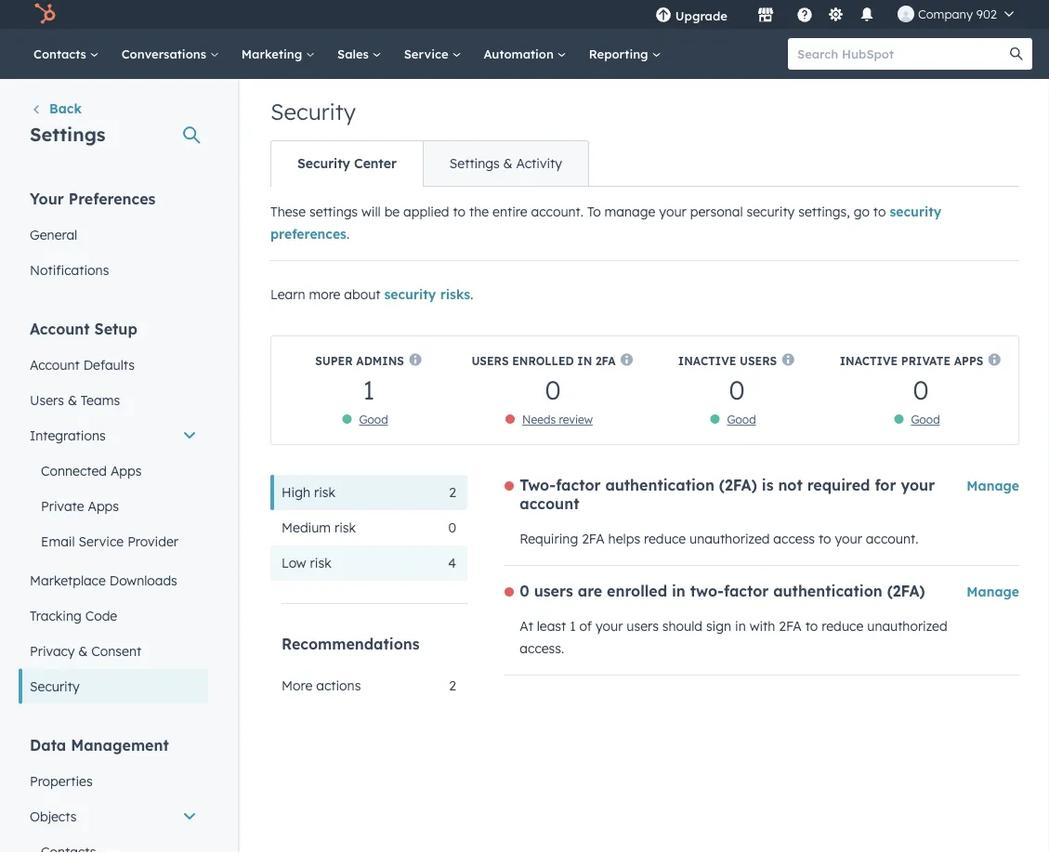 Task type: vqa. For each thing, say whether or not it's contained in the screenshot.


Task type: describe. For each thing, give the bounding box(es) containing it.
0 for users
[[729, 374, 745, 407]]

least
[[537, 619, 566, 635]]

your inside 'two-factor authentication (2fa) is not required for your account'
[[901, 477, 935, 495]]

data management element
[[19, 736, 208, 853]]

with
[[750, 619, 776, 635]]

setup
[[94, 320, 137, 339]]

is
[[762, 477, 774, 495]]

learn more about security risks .
[[271, 287, 474, 304]]

service link
[[393, 30, 473, 80]]

to
[[587, 205, 601, 221]]

account. for your
[[866, 532, 919, 548]]

0 vertical spatial users
[[534, 583, 573, 601]]

marketplaces image
[[758, 8, 774, 25]]

manage button for (2fa)
[[967, 582, 1020, 604]]

unauthorized inside at least 1 of your users should sign in with 2fa to reduce unauthorized access.
[[868, 619, 948, 635]]

privacy
[[30, 644, 75, 660]]

help button
[[789, 0, 821, 30]]

more actions
[[282, 679, 361, 695]]

users inside at least 1 of your users should sign in with 2fa to reduce unauthorized access.
[[627, 619, 659, 635]]

settings image
[[828, 8, 844, 25]]

0 up at
[[520, 583, 530, 601]]

settings,
[[799, 205, 850, 221]]

high risk
[[282, 485, 336, 502]]

downloads
[[109, 573, 177, 589]]

users for users enrolled in 2fa
[[472, 355, 509, 369]]

properties
[[30, 774, 93, 790]]

in inside at least 1 of your users should sign in with 2fa to reduce unauthorized access.
[[735, 619, 746, 635]]

marketplace
[[30, 573, 106, 589]]

these settings will be applied to the entire account. to manage your personal security settings, go to
[[271, 205, 890, 221]]

tracking code
[[30, 608, 117, 625]]

notifications image
[[859, 8, 876, 25]]

account defaults
[[30, 357, 135, 374]]

inactive for inactive users
[[679, 355, 737, 369]]

settings & activity link
[[423, 142, 588, 187]]

apps for private apps
[[88, 499, 119, 515]]

authentication inside 'two-factor authentication (2fa) is not required for your account'
[[606, 477, 715, 495]]

integrations
[[30, 428, 106, 444]]

privacy & consent
[[30, 644, 141, 660]]

account setup
[[30, 320, 137, 339]]

navigation containing security center
[[271, 141, 589, 188]]

0 for private
[[913, 374, 929, 407]]

factor inside 'two-factor authentication (2fa) is not required for your account'
[[556, 477, 601, 495]]

email service provider link
[[19, 525, 208, 560]]

marketplace downloads link
[[19, 564, 208, 599]]

to inside at least 1 of your users should sign in with 2fa to reduce unauthorized access.
[[806, 619, 818, 635]]

manage
[[605, 205, 656, 221]]

required
[[808, 477, 871, 495]]

objects button
[[19, 800, 208, 835]]

access
[[774, 532, 815, 548]]

company 902 button
[[887, 0, 1025, 30]]

marketing link
[[230, 30, 326, 80]]

0 horizontal spatial 1
[[363, 374, 375, 407]]

to right access
[[819, 532, 832, 548]]

requiring 2fa helps reduce unauthorized access to your account.
[[520, 532, 919, 548]]

account for account setup
[[30, 320, 90, 339]]

two-factor authentication (2fa) is not required for your account
[[520, 477, 935, 514]]

your right the manage
[[659, 205, 687, 221]]

security inside "link"
[[30, 679, 80, 695]]

your preferences
[[30, 190, 156, 209]]

2fa inside at least 1 of your users should sign in with 2fa to reduce unauthorized access.
[[779, 619, 802, 635]]

low risk
[[282, 556, 332, 572]]

security preferences link
[[271, 205, 942, 243]]

4
[[448, 556, 456, 572]]

data management
[[30, 737, 169, 755]]

1 vertical spatial 2fa
[[582, 532, 605, 548]]

good for users
[[727, 414, 756, 427]]

security link
[[19, 670, 208, 705]]

2 for high risk
[[449, 485, 456, 502]]

company 902
[[918, 7, 997, 22]]

back
[[49, 101, 82, 118]]

your right access
[[835, 532, 863, 548]]

security risks link
[[384, 287, 471, 304]]

0 vertical spatial .
[[347, 227, 350, 243]]

company
[[918, 7, 973, 22]]

1 horizontal spatial in
[[672, 583, 686, 601]]

apps for connected apps
[[111, 463, 142, 480]]

these
[[271, 205, 306, 221]]

marketplaces button
[[746, 0, 785, 30]]

are
[[578, 583, 603, 601]]

entire
[[493, 205, 528, 221]]

security center link
[[271, 142, 423, 187]]

good for admins
[[359, 414, 388, 427]]

0 vertical spatial private
[[902, 355, 951, 369]]

connected
[[41, 463, 107, 480]]

reporting link
[[578, 30, 673, 80]]

hubspot link
[[22, 4, 70, 26]]

conversations link
[[110, 30, 230, 80]]

notifications
[[30, 263, 109, 279]]

should
[[663, 619, 703, 635]]

sales link
[[326, 30, 393, 80]]

users enrolled in 2fa
[[472, 355, 616, 369]]

at least 1 of your users should sign in with 2fa to reduce unauthorized access.
[[520, 619, 948, 658]]

needs review button
[[523, 414, 593, 427]]

needs
[[523, 414, 556, 427]]

search button
[[1001, 39, 1033, 71]]

data
[[30, 737, 66, 755]]

manage button for your
[[967, 476, 1020, 498]]

1 horizontal spatial service
[[404, 47, 452, 62]]

properties link
[[19, 765, 208, 800]]

marketplace downloads
[[30, 573, 177, 589]]

recommendations
[[282, 636, 420, 654]]

access.
[[520, 641, 564, 658]]

1 vertical spatial .
[[471, 287, 474, 304]]

notifications button
[[851, 0, 883, 30]]

connected apps
[[41, 463, 142, 480]]

helps
[[609, 532, 641, 548]]

0 users are enrolled in two-factor authentication (2fa)
[[520, 583, 926, 601]]

& for security
[[503, 156, 513, 172]]

1 horizontal spatial &
[[78, 644, 88, 660]]

medium risk
[[282, 521, 356, 537]]

low
[[282, 556, 306, 572]]

service inside account setup element
[[79, 534, 124, 550]]

account setup element
[[19, 319, 208, 705]]

users & teams
[[30, 393, 120, 409]]

mateo roberts image
[[898, 7, 915, 23]]

security inside security preferences
[[890, 205, 942, 221]]

to left the the at the left of page
[[453, 205, 466, 221]]

to right go
[[874, 205, 886, 221]]

back link
[[30, 100, 82, 122]]

1 vertical spatial enrolled
[[607, 583, 667, 601]]

objects
[[30, 809, 77, 826]]

0 horizontal spatial security
[[384, 287, 436, 304]]

1 vertical spatial (2fa)
[[887, 583, 926, 601]]

1 horizontal spatial security
[[747, 205, 795, 221]]

settings for settings & activity
[[450, 156, 500, 172]]



Task type: locate. For each thing, give the bounding box(es) containing it.
0 horizontal spatial service
[[79, 534, 124, 550]]

2 vertical spatial security
[[30, 679, 80, 695]]

2 vertical spatial 2fa
[[779, 619, 802, 635]]

search image
[[1011, 48, 1024, 61]]

learn
[[271, 287, 305, 304]]

settings link
[[824, 5, 848, 25]]

0 horizontal spatial &
[[68, 393, 77, 409]]

2 2 from the top
[[449, 679, 456, 695]]

2 inactive from the left
[[840, 355, 898, 369]]

0 vertical spatial risk
[[314, 485, 336, 502]]

security
[[747, 205, 795, 221], [890, 205, 942, 221], [384, 287, 436, 304]]

authentication down access
[[774, 583, 883, 601]]

contacts
[[33, 47, 90, 62]]

users
[[472, 355, 509, 369], [740, 355, 777, 369], [30, 393, 64, 409]]

service
[[404, 47, 452, 62], [79, 534, 124, 550]]

to right with
[[806, 619, 818, 635]]

1 horizontal spatial account.
[[866, 532, 919, 548]]

risk right 'medium' at the left bottom of the page
[[335, 521, 356, 537]]

review
[[559, 414, 593, 427]]

0 vertical spatial settings
[[30, 123, 106, 146]]

risk for low risk
[[310, 556, 332, 572]]

needs review
[[523, 414, 593, 427]]

account
[[30, 320, 90, 339], [30, 357, 80, 374]]

1 vertical spatial account.
[[866, 532, 919, 548]]

tracking code link
[[19, 599, 208, 634]]

2 account from the top
[[30, 357, 80, 374]]

2 horizontal spatial &
[[503, 156, 513, 172]]

private apps
[[41, 499, 119, 515]]

2 horizontal spatial in
[[735, 619, 746, 635]]

upgrade
[[676, 9, 728, 24]]

0 horizontal spatial account.
[[531, 205, 584, 221]]

1 left of
[[570, 619, 576, 635]]

0 down users enrolled in 2fa
[[545, 374, 561, 407]]

& left teams
[[68, 393, 77, 409]]

private inside account setup element
[[41, 499, 84, 515]]

defaults
[[83, 357, 135, 374]]

settings up the the at the left of page
[[450, 156, 500, 172]]

general link
[[19, 218, 208, 253]]

1 vertical spatial account
[[30, 357, 80, 374]]

good button for private
[[911, 414, 940, 427]]

0 horizontal spatial authentication
[[606, 477, 715, 495]]

in
[[578, 355, 593, 369], [672, 583, 686, 601], [735, 619, 746, 635]]

1 down super admins on the left of the page
[[363, 374, 375, 407]]

personal
[[690, 205, 743, 221]]

conversations
[[122, 47, 210, 62]]

account. down for on the right bottom of page
[[866, 532, 919, 548]]

0 vertical spatial account
[[30, 320, 90, 339]]

1 horizontal spatial settings
[[450, 156, 500, 172]]

authentication up helps
[[606, 477, 715, 495]]

0 vertical spatial reduce
[[644, 532, 686, 548]]

0 horizontal spatial good
[[359, 414, 388, 427]]

1 vertical spatial risk
[[335, 521, 356, 537]]

security inside navigation
[[297, 156, 350, 172]]

manage
[[967, 479, 1020, 495], [967, 585, 1020, 601]]

1 horizontal spatial good button
[[727, 414, 756, 427]]

1 inactive from the left
[[679, 355, 737, 369]]

automation
[[484, 47, 558, 62]]

go
[[854, 205, 870, 221]]

1 horizontal spatial users
[[627, 619, 659, 635]]

navigation
[[271, 141, 589, 188]]

0 horizontal spatial private
[[41, 499, 84, 515]]

1 manage button from the top
[[967, 476, 1020, 498]]

security right go
[[890, 205, 942, 221]]

Search HubSpot search field
[[788, 39, 1016, 71]]

users
[[534, 583, 573, 601], [627, 619, 659, 635]]

2 manage button from the top
[[967, 582, 1020, 604]]

1 vertical spatial security
[[297, 156, 350, 172]]

2 good from the left
[[727, 414, 756, 427]]

1 vertical spatial 2
[[449, 679, 456, 695]]

0 horizontal spatial enrolled
[[512, 355, 574, 369]]

1 horizontal spatial users
[[472, 355, 509, 369]]

settings down back
[[30, 123, 106, 146]]

2 horizontal spatial security
[[890, 205, 942, 221]]

good button for users
[[727, 414, 756, 427]]

account
[[520, 495, 580, 514]]

in up review
[[578, 355, 593, 369]]

service down private apps link
[[79, 534, 124, 550]]

account for account defaults
[[30, 357, 80, 374]]

manage for (2fa)
[[967, 585, 1020, 601]]

security center
[[297, 156, 397, 172]]

good down inactive private apps
[[911, 414, 940, 427]]

upgrade image
[[655, 8, 672, 25]]

inactive for inactive private apps
[[840, 355, 898, 369]]

enrolled right are
[[607, 583, 667, 601]]

2 manage from the top
[[967, 585, 1020, 601]]

more
[[309, 287, 341, 304]]

email
[[41, 534, 75, 550]]

0 horizontal spatial users
[[534, 583, 573, 601]]

0 horizontal spatial reduce
[[644, 532, 686, 548]]

account. for entire
[[531, 205, 584, 221]]

2
[[449, 485, 456, 502], [449, 679, 456, 695]]

1 vertical spatial apps
[[111, 463, 142, 480]]

connected apps link
[[19, 454, 208, 489]]

1 account from the top
[[30, 320, 90, 339]]

factor up with
[[724, 583, 769, 601]]

1 horizontal spatial authentication
[[774, 583, 883, 601]]

2 vertical spatial in
[[735, 619, 746, 635]]

1 horizontal spatial (2fa)
[[887, 583, 926, 601]]

unauthorized
[[690, 532, 770, 548], [868, 619, 948, 635]]

0 vertical spatial (2fa)
[[719, 477, 757, 495]]

2 horizontal spatial users
[[740, 355, 777, 369]]

3 good from the left
[[911, 414, 940, 427]]

0 up 4 at the bottom left of page
[[448, 521, 456, 537]]

0 vertical spatial authentication
[[606, 477, 715, 495]]

two-
[[520, 477, 556, 495]]

be
[[385, 205, 400, 221]]

2 vertical spatial &
[[78, 644, 88, 660]]

good button down inactive users
[[727, 414, 756, 427]]

1 vertical spatial &
[[68, 393, 77, 409]]

0 vertical spatial enrolled
[[512, 355, 574, 369]]

0 down inactive users
[[729, 374, 745, 407]]

0 vertical spatial account.
[[531, 205, 584, 221]]

menu item
[[741, 0, 745, 30]]

not
[[778, 477, 803, 495]]

management
[[71, 737, 169, 755]]

1 horizontal spatial enrolled
[[607, 583, 667, 601]]

1 good from the left
[[359, 414, 388, 427]]

0 horizontal spatial unauthorized
[[690, 532, 770, 548]]

1 vertical spatial unauthorized
[[868, 619, 948, 635]]

good button for admins
[[359, 414, 388, 427]]

0 horizontal spatial settings
[[30, 123, 106, 146]]

2 vertical spatial risk
[[310, 556, 332, 572]]

0 for enrolled
[[545, 374, 561, 407]]

reduce right with
[[822, 619, 864, 635]]

. down settings
[[347, 227, 350, 243]]

1 vertical spatial settings
[[450, 156, 500, 172]]

center
[[354, 156, 397, 172]]

menu containing company 902
[[642, 0, 1027, 30]]

users left should
[[627, 619, 659, 635]]

2 for more actions
[[449, 679, 456, 695]]

1 vertical spatial users
[[627, 619, 659, 635]]

your
[[30, 190, 64, 209]]

0 vertical spatial security
[[271, 99, 356, 126]]

0 vertical spatial factor
[[556, 477, 601, 495]]

0 horizontal spatial (2fa)
[[719, 477, 757, 495]]

1 vertical spatial authentication
[[774, 583, 883, 601]]

will
[[362, 205, 381, 221]]

1 vertical spatial in
[[672, 583, 686, 601]]

& left activity
[[503, 156, 513, 172]]

good down inactive users
[[727, 414, 756, 427]]

& for account setup
[[68, 393, 77, 409]]

teams
[[81, 393, 120, 409]]

two-
[[690, 583, 724, 601]]

actions
[[316, 679, 361, 695]]

0 down inactive private apps
[[913, 374, 929, 407]]

enrolled up needs
[[512, 355, 574, 369]]

tracking
[[30, 608, 82, 625]]

. down the the at the left of page
[[471, 287, 474, 304]]

1 vertical spatial private
[[41, 499, 84, 515]]

2 horizontal spatial good
[[911, 414, 940, 427]]

inactive users
[[679, 355, 777, 369]]

users & teams link
[[19, 383, 208, 419]]

& right privacy
[[78, 644, 88, 660]]

risk for medium risk
[[335, 521, 356, 537]]

1 vertical spatial reduce
[[822, 619, 864, 635]]

notifications link
[[19, 253, 208, 289]]

more
[[282, 679, 313, 695]]

users up least
[[534, 583, 573, 601]]

settings
[[30, 123, 106, 146], [450, 156, 500, 172]]

provider
[[127, 534, 178, 550]]

1 horizontal spatial .
[[471, 287, 474, 304]]

1 vertical spatial factor
[[724, 583, 769, 601]]

your
[[659, 205, 687, 221], [901, 477, 935, 495], [835, 532, 863, 548], [596, 619, 623, 635]]

0 vertical spatial 1
[[363, 374, 375, 407]]

menu
[[642, 0, 1027, 30]]

0 vertical spatial service
[[404, 47, 452, 62]]

reduce inside at least 1 of your users should sign in with 2fa to reduce unauthorized access.
[[822, 619, 864, 635]]

your preferences element
[[19, 189, 208, 289]]

2fa
[[596, 355, 616, 369], [582, 532, 605, 548], [779, 619, 802, 635]]

reduce right helps
[[644, 532, 686, 548]]

1 vertical spatial service
[[79, 534, 124, 550]]

factor
[[556, 477, 601, 495], [724, 583, 769, 601]]

security left "settings,"
[[747, 205, 795, 221]]

2 vertical spatial apps
[[88, 499, 119, 515]]

0 vertical spatial 2
[[449, 485, 456, 502]]

1 horizontal spatial private
[[902, 355, 951, 369]]

in left two-
[[672, 583, 686, 601]]

security down privacy
[[30, 679, 80, 695]]

1 2 from the top
[[449, 485, 456, 502]]

applied
[[404, 205, 450, 221]]

0 horizontal spatial good button
[[359, 414, 388, 427]]

risk right high
[[314, 485, 336, 502]]

reduce
[[644, 532, 686, 548], [822, 619, 864, 635]]

your inside at least 1 of your users should sign in with 2fa to reduce unauthorized access.
[[596, 619, 623, 635]]

1 horizontal spatial good
[[727, 414, 756, 427]]

0 horizontal spatial .
[[347, 227, 350, 243]]

the
[[469, 205, 489, 221]]

1 horizontal spatial inactive
[[840, 355, 898, 369]]

settings for settings
[[30, 123, 106, 146]]

risk for high risk
[[314, 485, 336, 502]]

0 horizontal spatial inactive
[[679, 355, 737, 369]]

account. left to
[[531, 205, 584, 221]]

security up security center
[[271, 99, 356, 126]]

2 good button from the left
[[727, 414, 756, 427]]

activity
[[516, 156, 562, 172]]

security
[[271, 99, 356, 126], [297, 156, 350, 172], [30, 679, 80, 695]]

security up settings
[[297, 156, 350, 172]]

0 horizontal spatial users
[[30, 393, 64, 409]]

good button down admins
[[359, 414, 388, 427]]

1 vertical spatial manage
[[967, 585, 1020, 601]]

1 vertical spatial 1
[[570, 619, 576, 635]]

1 horizontal spatial unauthorized
[[868, 619, 948, 635]]

0 horizontal spatial factor
[[556, 477, 601, 495]]

0 vertical spatial 2fa
[[596, 355, 616, 369]]

(2fa) inside 'two-factor authentication (2fa) is not required for your account'
[[719, 477, 757, 495]]

0 vertical spatial manage
[[967, 479, 1020, 495]]

private apps link
[[19, 489, 208, 525]]

0 vertical spatial &
[[503, 156, 513, 172]]

0 vertical spatial unauthorized
[[690, 532, 770, 548]]

1 vertical spatial manage button
[[967, 582, 1020, 604]]

authentication
[[606, 477, 715, 495], [774, 583, 883, 601]]

0 horizontal spatial in
[[578, 355, 593, 369]]

3 good button from the left
[[911, 414, 940, 427]]

preferences
[[69, 190, 156, 209]]

0 vertical spatial in
[[578, 355, 593, 369]]

private
[[902, 355, 951, 369], [41, 499, 84, 515]]

security preferences
[[271, 205, 942, 243]]

manage for your
[[967, 479, 1020, 495]]

users inside users & teams link
[[30, 393, 64, 409]]

apps
[[954, 355, 984, 369], [111, 463, 142, 480], [88, 499, 119, 515]]

good button down inactive private apps
[[911, 414, 940, 427]]

users for users & teams
[[30, 393, 64, 409]]

marketing
[[242, 47, 306, 62]]

1 manage from the top
[[967, 479, 1020, 495]]

service right sales link
[[404, 47, 452, 62]]

email service provider
[[41, 534, 178, 550]]

account up the users & teams
[[30, 357, 80, 374]]

risk
[[314, 485, 336, 502], [335, 521, 356, 537], [310, 556, 332, 572]]

1 horizontal spatial factor
[[724, 583, 769, 601]]

good for private
[[911, 414, 940, 427]]

1 inside at least 1 of your users should sign in with 2fa to reduce unauthorized access.
[[570, 619, 576, 635]]

1 good button from the left
[[359, 414, 388, 427]]

contacts link
[[22, 30, 110, 80]]

for
[[875, 477, 897, 495]]

&
[[503, 156, 513, 172], [68, 393, 77, 409], [78, 644, 88, 660]]

good down admins
[[359, 414, 388, 427]]

in right "sign"
[[735, 619, 746, 635]]

2 horizontal spatial good button
[[911, 414, 940, 427]]

requiring
[[520, 532, 578, 548]]

your right of
[[596, 619, 623, 635]]

1 horizontal spatial reduce
[[822, 619, 864, 635]]

0 vertical spatial manage button
[[967, 476, 1020, 498]]

good
[[359, 414, 388, 427], [727, 414, 756, 427], [911, 414, 940, 427]]

risk right low
[[310, 556, 332, 572]]

security left risks at the top left of page
[[384, 287, 436, 304]]

hubspot image
[[33, 4, 56, 26]]

your right for on the right bottom of page
[[901, 477, 935, 495]]

reporting
[[589, 47, 652, 62]]

account up account defaults on the left
[[30, 320, 90, 339]]

help image
[[797, 8, 813, 25]]

high
[[282, 485, 311, 502]]

factor up requiring
[[556, 477, 601, 495]]

inactive private apps
[[840, 355, 984, 369]]

0 vertical spatial apps
[[954, 355, 984, 369]]

1 horizontal spatial 1
[[570, 619, 576, 635]]



